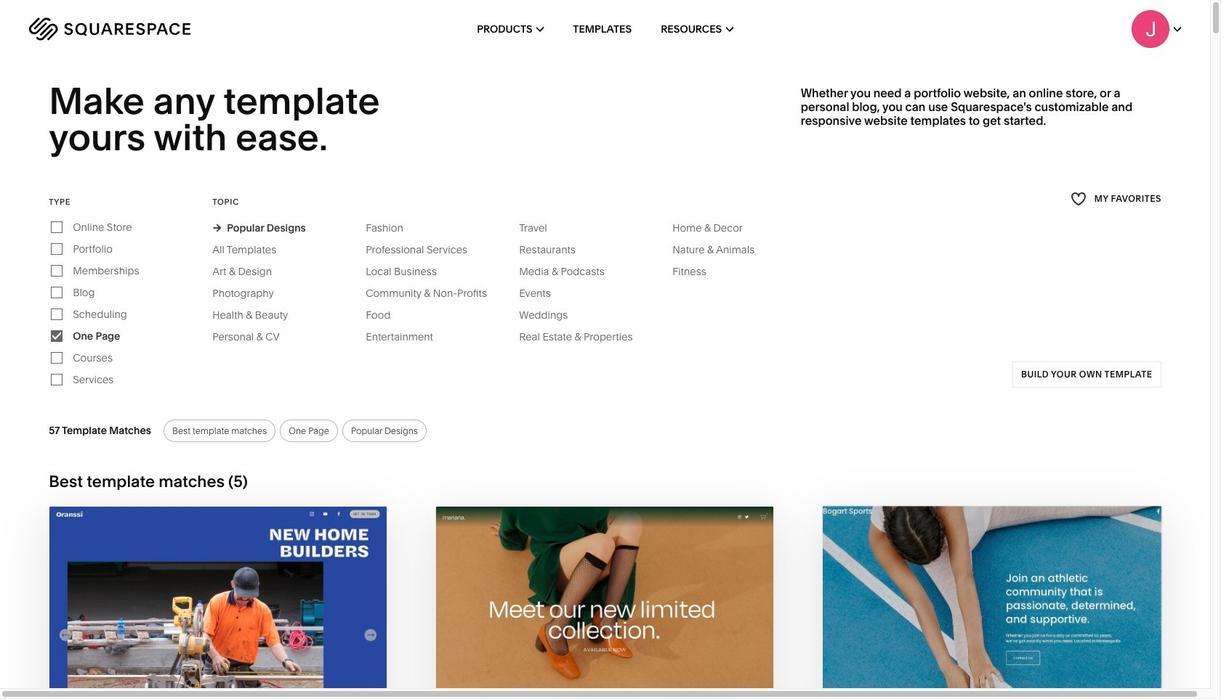 Task type: locate. For each thing, give the bounding box(es) containing it.
mariana image
[[436, 507, 774, 700]]

bogart image
[[822, 506, 1162, 700]]

oranssi image
[[50, 507, 387, 700]]



Task type: vqa. For each thing, say whether or not it's contained in the screenshot.
the topmost Travel
no



